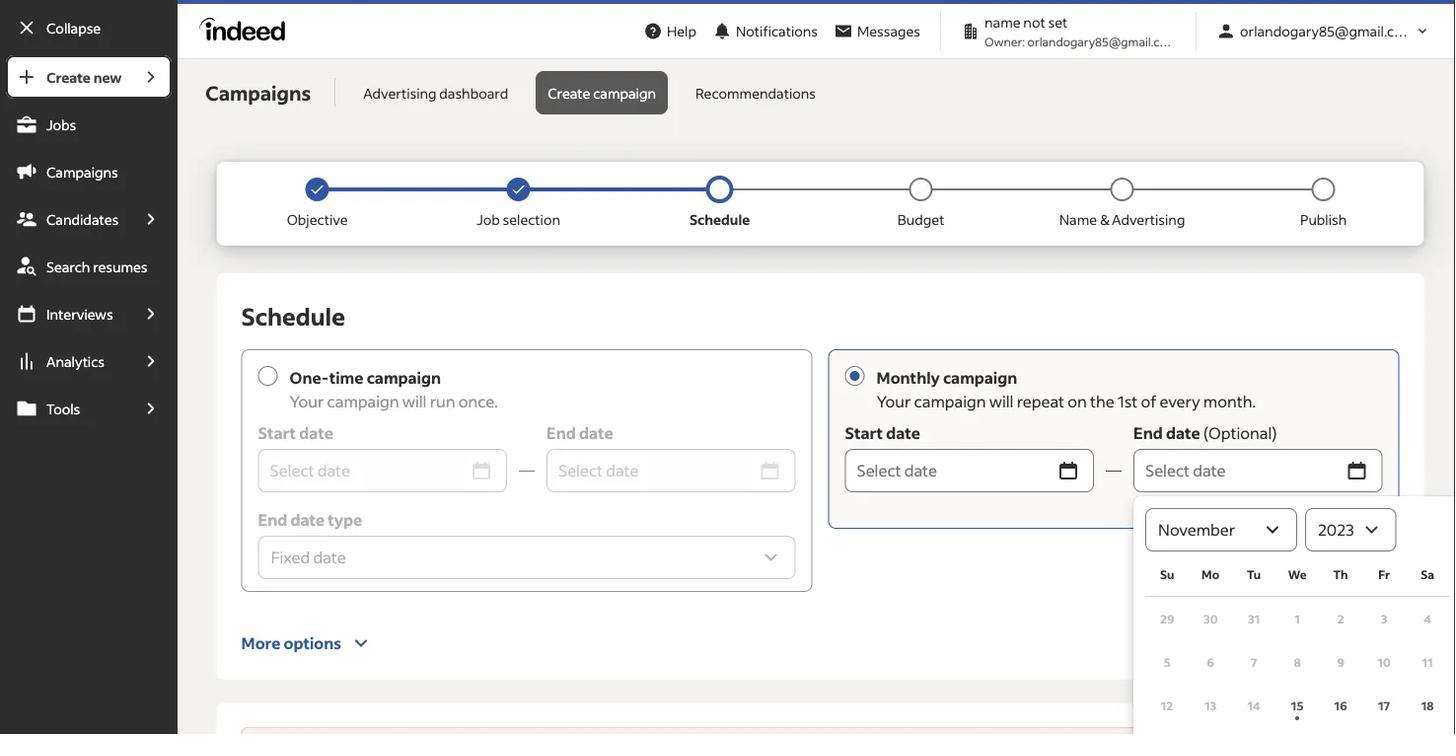 Task type: describe. For each thing, give the bounding box(es) containing it.
&
[[1100, 211, 1109, 229]]

fr
[[1378, 567, 1390, 583]]

campaign down time
[[327, 392, 399, 412]]

0 vertical spatial campaigns
[[205, 80, 311, 106]]

0 horizontal spatial schedule
[[241, 301, 345, 332]]

29
[[1160, 611, 1175, 627]]

date for end date type
[[290, 510, 325, 530]]

search resumes link
[[6, 245, 172, 288]]

search resumes
[[46, 258, 147, 275]]

create for create new
[[46, 68, 91, 86]]

notifications button
[[704, 10, 826, 53]]

create campaign link
[[536, 72, 668, 115]]

options
[[284, 633, 341, 654]]

campaign down monthly
[[914, 392, 986, 412]]

of
[[1141, 392, 1157, 412]]

objective
[[287, 211, 348, 229]]

job
[[477, 211, 500, 229]]

7 button
[[1232, 641, 1276, 684]]

run
[[430, 392, 455, 412]]

campaign up run
[[367, 368, 441, 388]]

31
[[1248, 611, 1260, 627]]

orlandogary85@gmail.com inside name not set owner: orlandogary85@gmail.com
[[1028, 34, 1177, 49]]

recommendations
[[696, 84, 816, 102]]

jobs link
[[6, 103, 172, 146]]

(optional)
[[1204, 423, 1277, 443]]

indeed home image
[[199, 18, 294, 41]]

messages
[[857, 23, 921, 40]]

14 button
[[1232, 684, 1276, 728]]

search
[[46, 258, 90, 275]]

collapse
[[46, 19, 101, 37]]

create new link
[[6, 55, 130, 99]]

Start date field
[[845, 449, 1051, 493]]

resumes
[[93, 258, 147, 275]]

th
[[1333, 567, 1348, 583]]

3 select date field from the left
[[1134, 449, 1339, 493]]

4
[[1424, 611, 1431, 627]]

publish
[[1300, 211, 1347, 229]]

30 button
[[1189, 597, 1232, 641]]

one-
[[290, 368, 329, 388]]

your inside monthly campaign your campaign will repeat on the 1st of every month.
[[877, 392, 911, 412]]

tools link
[[6, 387, 130, 430]]

name & advertising
[[1059, 211, 1185, 229]]

1 vertical spatial group
[[240, 728, 1401, 734]]

su
[[1160, 567, 1174, 583]]

tu
[[1247, 567, 1261, 583]]

campaign up repeat
[[943, 368, 1017, 388]]

new
[[93, 68, 122, 86]]

orlandogary85@gmail.com inside popup button
[[1240, 23, 1415, 40]]

your inside the one-time campaign your campaign will run once.
[[290, 392, 324, 412]]

we
[[1288, 567, 1307, 583]]

candidates
[[46, 210, 119, 228]]

16 button
[[1319, 684, 1363, 728]]

create for create campaign
[[548, 84, 590, 102]]

name
[[985, 14, 1021, 32]]

date for start date
[[886, 423, 920, 443]]

more
[[241, 633, 281, 654]]

dashboard
[[439, 84, 508, 102]]

campaign inside create campaign link
[[593, 84, 656, 102]]

create new
[[46, 68, 122, 86]]

choose a date image
[[1345, 459, 1369, 483]]

18 button
[[1406, 684, 1449, 728]]

11
[[1422, 655, 1433, 670]]

set
[[1048, 14, 1068, 32]]

2
[[1337, 611, 1344, 627]]

help button
[[635, 13, 704, 50]]

8 button
[[1276, 641, 1319, 684]]

end for end date (optional)
[[1134, 423, 1163, 443]]

6
[[1207, 655, 1214, 670]]

more options
[[241, 633, 341, 654]]

13 button
[[1189, 684, 1232, 728]]

time
[[329, 368, 364, 388]]

messages link
[[826, 13, 928, 50]]

collapse button
[[6, 6, 172, 49]]

advertising dashboard
[[363, 84, 508, 102]]

4 button
[[1406, 597, 1449, 641]]

the
[[1090, 392, 1115, 412]]

monthly campaign your campaign will repeat on the 1st of every month.
[[877, 368, 1256, 412]]

9 button
[[1319, 641, 1363, 684]]

11 button
[[1406, 641, 1449, 684]]



Task type: vqa. For each thing, say whether or not it's contained in the screenshot.


Task type: locate. For each thing, give the bounding box(es) containing it.
will left run
[[402, 392, 427, 412]]

31 button
[[1232, 597, 1276, 641]]

grid
[[1146, 552, 1449, 734]]

will inside monthly campaign your campaign will repeat on the 1st of every month.
[[989, 392, 1014, 412]]

13
[[1205, 698, 1217, 713]]

every
[[1160, 392, 1200, 412]]

0 horizontal spatial orlandogary85@gmail.com
[[1028, 34, 1177, 49]]

date right start
[[886, 423, 920, 443]]

17 button
[[1363, 684, 1406, 728]]

Select date field
[[258, 449, 464, 493], [547, 449, 752, 493], [1134, 449, 1339, 493]]

end left type
[[258, 510, 287, 530]]

17
[[1378, 698, 1390, 713]]

not
[[1023, 14, 1045, 32]]

0 horizontal spatial end
[[258, 510, 287, 530]]

1 horizontal spatial your
[[877, 392, 911, 412]]

2 will from the left
[[989, 392, 1014, 412]]

0 vertical spatial group
[[178, 0, 1455, 4]]

advertising right &
[[1112, 211, 1185, 229]]

8
[[1294, 655, 1301, 670]]

group
[[178, 0, 1455, 4], [240, 728, 1401, 734]]

2 button
[[1319, 597, 1363, 641]]

menu bar containing create new
[[0, 55, 178, 734]]

campaigns link
[[6, 150, 172, 193]]

choose a date image
[[1057, 459, 1080, 483]]

selection
[[503, 211, 560, 229]]

campaigns up candidates in the left top of the page
[[46, 163, 118, 181]]

campaigns inside 'menu bar'
[[46, 163, 118, 181]]

create left new
[[46, 68, 91, 86]]

end date type
[[258, 510, 362, 530]]

monthly
[[877, 368, 940, 388]]

type
[[328, 510, 362, 530]]

end down of
[[1134, 423, 1163, 443]]

orlandogary85@gmail.com button
[[1209, 13, 1439, 50]]

1 horizontal spatial schedule
[[690, 211, 750, 229]]

end date (optional)
[[1134, 423, 1277, 443]]

1 horizontal spatial create
[[548, 84, 590, 102]]

jobs
[[46, 115, 76, 133]]

advertising dashboard link
[[351, 72, 520, 115]]

advertising
[[363, 84, 437, 102], [1112, 211, 1185, 229]]

notifications
[[736, 23, 818, 40]]

2 your from the left
[[877, 392, 911, 412]]

2 horizontal spatial date
[[1166, 423, 1200, 443]]

tools
[[46, 400, 80, 417]]

analytics
[[46, 352, 105, 370]]

end
[[1134, 423, 1163, 443], [258, 510, 287, 530]]

1 horizontal spatial orlandogary85@gmail.com
[[1240, 23, 1415, 40]]

help
[[667, 23, 697, 40]]

1 horizontal spatial will
[[989, 392, 1014, 412]]

15
[[1291, 698, 1304, 713]]

0 vertical spatial advertising
[[363, 84, 437, 102]]

5
[[1164, 655, 1171, 670]]

date for end date (optional)
[[1166, 423, 1200, 443]]

will left repeat
[[989, 392, 1014, 412]]

0 horizontal spatial date
[[290, 510, 325, 530]]

1 horizontal spatial campaigns
[[205, 80, 311, 106]]

recommendations link
[[684, 72, 828, 115]]

1 button
[[1276, 597, 1319, 641]]

2 select date field from the left
[[547, 449, 752, 493]]

start
[[845, 423, 883, 443]]

your down one-
[[290, 392, 324, 412]]

0 vertical spatial schedule
[[690, 211, 750, 229]]

one-time campaign your campaign will run once.
[[290, 368, 498, 412]]

7
[[1251, 655, 1257, 670]]

1 vertical spatial campaigns
[[46, 163, 118, 181]]

date
[[886, 423, 920, 443], [1166, 423, 1200, 443], [290, 510, 325, 530]]

12 button
[[1146, 684, 1189, 728]]

1 horizontal spatial select date field
[[547, 449, 752, 493]]

advertising left dashboard
[[363, 84, 437, 102]]

your down monthly
[[877, 392, 911, 412]]

9
[[1337, 655, 1345, 670]]

on
[[1068, 392, 1087, 412]]

name not set owner: orlandogary85@gmail.com element
[[953, 12, 1184, 51]]

1 vertical spatial end
[[258, 510, 287, 530]]

owner:
[[985, 34, 1025, 49]]

start date
[[845, 423, 920, 443]]

2 horizontal spatial select date field
[[1134, 449, 1339, 493]]

14
[[1248, 698, 1261, 713]]

3 button
[[1363, 597, 1406, 641]]

3
[[1381, 611, 1388, 627]]

interviews link
[[6, 292, 130, 335]]

12
[[1161, 698, 1174, 713]]

10
[[1378, 655, 1391, 670]]

create campaign
[[548, 84, 656, 102]]

0 horizontal spatial campaigns
[[46, 163, 118, 181]]

5 button
[[1146, 641, 1189, 684]]

1 vertical spatial advertising
[[1112, 211, 1185, 229]]

grid containing su
[[1146, 552, 1449, 734]]

will inside the one-time campaign your campaign will run once.
[[402, 392, 427, 412]]

30
[[1204, 611, 1218, 627]]

1st
[[1118, 392, 1138, 412]]

sa
[[1421, 567, 1435, 583]]

10 button
[[1363, 641, 1406, 684]]

1 vertical spatial schedule
[[241, 301, 345, 332]]

campaigns
[[205, 80, 311, 106], [46, 163, 118, 181]]

date left type
[[290, 510, 325, 530]]

interviews
[[46, 305, 113, 323]]

0 horizontal spatial create
[[46, 68, 91, 86]]

1 horizontal spatial end
[[1134, 423, 1163, 443]]

18
[[1421, 698, 1434, 713]]

analytics link
[[6, 339, 130, 383]]

will
[[402, 392, 427, 412], [989, 392, 1014, 412]]

0 horizontal spatial will
[[402, 392, 427, 412]]

mo
[[1202, 567, 1220, 583]]

16
[[1335, 698, 1347, 713]]

orlandogary85@gmail.com
[[1240, 23, 1415, 40], [1028, 34, 1177, 49]]

0 vertical spatial end
[[1134, 423, 1163, 443]]

1 will from the left
[[402, 392, 427, 412]]

date down every
[[1166, 423, 1200, 443]]

1 horizontal spatial date
[[886, 423, 920, 443]]

end for end date type
[[258, 510, 287, 530]]

name
[[1059, 211, 1097, 229]]

candidates link
[[6, 197, 130, 241]]

job selection
[[477, 211, 560, 229]]

campaign
[[593, 84, 656, 102], [367, 368, 441, 388], [943, 368, 1017, 388], [327, 392, 399, 412], [914, 392, 986, 412]]

1 horizontal spatial advertising
[[1112, 211, 1185, 229]]

campaigns down the indeed home image
[[205, 80, 311, 106]]

0 horizontal spatial advertising
[[363, 84, 437, 102]]

campaign down help button
[[593, 84, 656, 102]]

1
[[1295, 611, 1300, 627]]

1 select date field from the left
[[258, 449, 464, 493]]

month.
[[1203, 392, 1256, 412]]

0 horizontal spatial your
[[290, 392, 324, 412]]

repeat
[[1017, 392, 1065, 412]]

None radio
[[258, 367, 278, 386], [845, 367, 865, 386], [258, 367, 278, 386], [845, 367, 865, 386]]

create right dashboard
[[548, 84, 590, 102]]

menu bar
[[0, 55, 178, 734]]

1 your from the left
[[290, 392, 324, 412]]

name not set owner: orlandogary85@gmail.com
[[985, 14, 1177, 49]]

0 horizontal spatial select date field
[[258, 449, 464, 493]]



